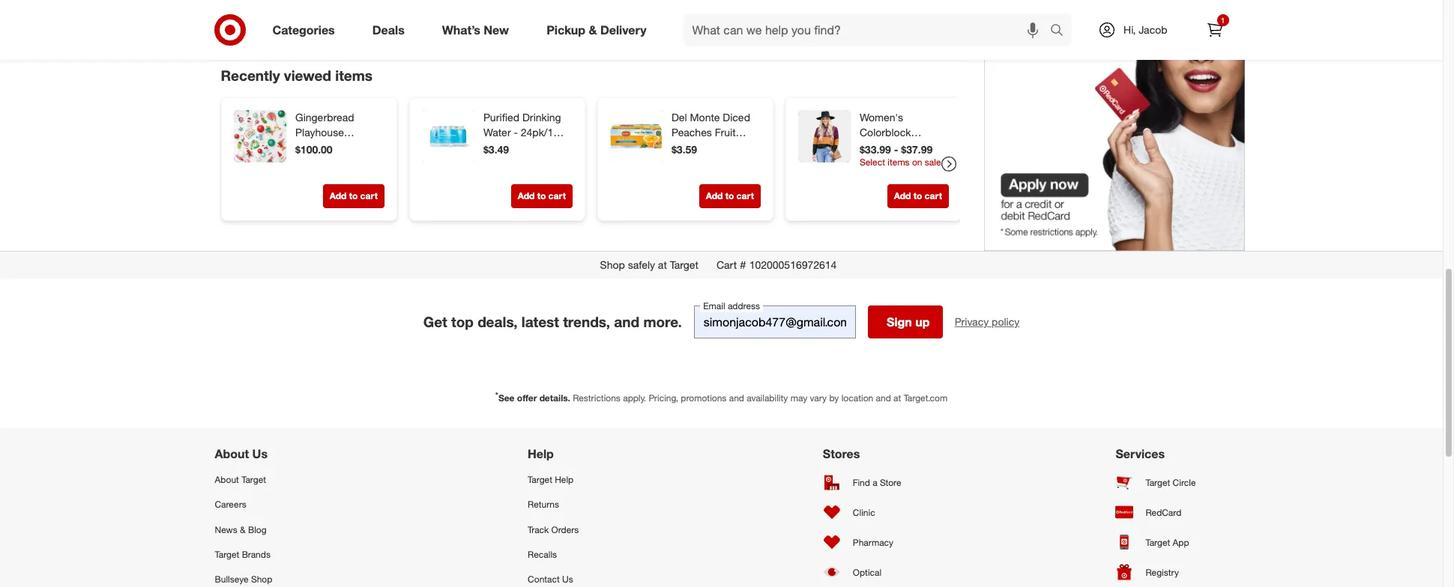 Task type: describe. For each thing, give the bounding box(es) containing it.
target.com
[[904, 393, 948, 404]]

102000516972614
[[749, 259, 837, 272]]

cupshe
[[908, 156, 945, 169]]

gingerbread playhouse christmas tree ornament set 85ct - wondershop™
[[295, 111, 365, 199]]

promotions
[[681, 393, 727, 404]]

add to cart button for $3.49
[[511, 185, 572, 209]]

sale
[[925, 156, 941, 168]]

returns
[[528, 500, 559, 511]]

about target
[[215, 475, 266, 486]]

a
[[873, 477, 878, 489]]

add inside $100.00 add to cart
[[329, 191, 346, 202]]

safely
[[628, 259, 655, 272]]

$33.99 - $37.99 select items on sale
[[860, 143, 941, 168]]

peaches
[[671, 126, 712, 139]]

orders
[[551, 525, 579, 536]]

target circle
[[1146, 477, 1196, 489]]

add to cart list item
[[209, 0, 960, 47]]

pickup & delivery
[[547, 22, 647, 37]]

gather™
[[522, 156, 560, 169]]

clinic link
[[823, 498, 916, 528]]

shop safely at target
[[600, 259, 699, 272]]

del monte diced peaches fruit cup snacks link
[[671, 110, 758, 154]]

see
[[499, 393, 515, 404]]

colorblock
[[860, 126, 911, 139]]

viewed
[[284, 67, 331, 84]]

to for purified drinking water - 24pk/16.9 fl oz bottles - good & gather™
[[537, 191, 546, 202]]

about for about target
[[215, 475, 239, 486]]

categories link
[[260, 13, 354, 46]]

contact
[[528, 574, 560, 585]]

brands
[[242, 549, 271, 561]]

sign up button
[[868, 306, 943, 339]]

add to cart for women's colorblock striped rib sweater - cupshe
[[894, 191, 942, 202]]

privacy policy link
[[955, 315, 1020, 330]]

track orders
[[528, 525, 579, 536]]

store
[[880, 477, 902, 489]]

target brands link
[[215, 543, 328, 567]]

vary
[[810, 393, 827, 404]]

& for blog
[[240, 525, 246, 536]]

top
[[451, 314, 474, 331]]

playhouse
[[295, 126, 344, 139]]

13&#34;x16.5&#34; christmas countdown punch box red - wondershop&#8482; image
[[218, 0, 278, 32]]

optical link
[[823, 558, 916, 588]]

$100.00 add to cart
[[295, 143, 378, 202]]

target redcard save 5% get more every day. in store & online. apply now for a credit or debit redcard. *some restrictions apply. image
[[984, 0, 1245, 251]]

to for del monte diced peaches fruit cup snacks
[[725, 191, 734, 202]]

add to cart button down "on"
[[887, 185, 949, 209]]

to inside 'list item'
[[313, 17, 322, 29]]

2 horizontal spatial and
[[876, 393, 891, 404]]

track orders link
[[528, 518, 623, 543]]

0 horizontal spatial and
[[614, 314, 640, 331]]

on
[[912, 156, 922, 168]]

& for delivery
[[589, 22, 597, 37]]

what's new link
[[429, 13, 528, 46]]

find a store
[[853, 477, 902, 489]]

deals,
[[478, 314, 518, 331]]

recently viewed items
[[221, 67, 373, 84]]

add for women's colorblock striped rib sweater - cupshe
[[894, 191, 911, 202]]

to inside $100.00 add to cart
[[349, 191, 357, 202]]

policy
[[992, 316, 1020, 329]]

recently
[[221, 67, 280, 84]]

select
[[860, 156, 885, 168]]

may
[[791, 393, 808, 404]]

women's colorblock striped rib sweater - cupshe link
[[860, 110, 946, 169]]

news & blog
[[215, 525, 267, 536]]

gingerbread
[[295, 111, 354, 124]]

1 horizontal spatial and
[[729, 393, 744, 404]]

restrictions
[[573, 393, 621, 404]]

diced
[[723, 111, 750, 124]]

women's
[[860, 111, 903, 124]]

target left cart
[[670, 259, 699, 272]]

what's new
[[442, 22, 509, 37]]

set
[[345, 156, 361, 169]]

items inside $33.99 - $37.99 select items on sale
[[888, 156, 910, 168]]

about us
[[215, 447, 268, 462]]

$3.49
[[483, 143, 509, 156]]

latest
[[522, 314, 559, 331]]

snacks
[[694, 141, 728, 154]]

del
[[671, 111, 687, 124]]

christmas
[[295, 141, 343, 154]]

redcard
[[1146, 507, 1182, 519]]

*
[[495, 391, 499, 400]]

add to cart inside 'list item'
[[294, 17, 342, 29]]

bullseye shop link
[[215, 567, 328, 588]]

deals
[[372, 22, 405, 37]]

blog
[[248, 525, 267, 536]]

$100.00
[[295, 143, 332, 156]]

& inside purified drinking water - 24pk/16.9 fl oz bottles - good & gather™
[[513, 156, 519, 169]]

categories
[[273, 22, 335, 37]]

add for purified drinking water - 24pk/16.9 fl oz bottles - good & gather™
[[517, 191, 535, 202]]

* see offer details. restrictions apply. pricing, promotions and availability may vary by location and at target.com
[[495, 391, 948, 404]]

target help
[[528, 475, 574, 486]]

$3.59
[[671, 143, 697, 156]]

news
[[215, 525, 237, 536]]

striped
[[860, 141, 894, 154]]



Task type: locate. For each thing, give the bounding box(es) containing it.
circle
[[1173, 477, 1196, 489]]

find a store link
[[823, 468, 916, 498]]

add to cart down "on"
[[894, 191, 942, 202]]

2 horizontal spatial &
[[589, 22, 597, 37]]

target left "app"
[[1146, 537, 1171, 549]]

bottles
[[505, 141, 539, 154]]

purified drinking water - 24pk/16.9 fl oz bottles - good & gather™ image
[[422, 110, 474, 163], [422, 110, 474, 163]]

0 horizontal spatial us
[[252, 447, 268, 462]]

pickup & delivery link
[[534, 13, 665, 46]]

- down 24pk/16.9
[[542, 141, 546, 154]]

target down about us
[[242, 475, 266, 486]]

1 horizontal spatial shop
[[600, 259, 625, 272]]

items right viewed
[[335, 67, 373, 84]]

cart for del monte diced peaches fruit cup snacks
[[736, 191, 754, 202]]

more.
[[644, 314, 682, 331]]

wondershop™
[[295, 186, 360, 199]]

$37.99
[[901, 143, 932, 156]]

cup
[[671, 141, 691, 154]]

add to cart down snacks
[[706, 191, 754, 202]]

add up recently viewed items
[[294, 17, 311, 29]]

good
[[483, 156, 510, 169]]

hi, jacob
[[1124, 23, 1168, 36]]

help up the 'returns' link
[[555, 475, 574, 486]]

target up returns
[[528, 475, 553, 486]]

1 vertical spatial us
[[562, 574, 573, 585]]

add to cart button for $100.00
[[323, 185, 384, 209]]

monte
[[690, 111, 720, 124]]

target brands
[[215, 549, 271, 561]]

get
[[423, 314, 447, 331]]

privacy
[[955, 316, 989, 329]]

and right location
[[876, 393, 891, 404]]

optical
[[853, 567, 882, 579]]

add to cart button down snacks
[[699, 185, 761, 209]]

target for target circle
[[1146, 477, 1171, 489]]

apply.
[[623, 393, 646, 404]]

1 about from the top
[[215, 447, 249, 462]]

us up about target link
[[252, 447, 268, 462]]

85ct
[[295, 171, 316, 184]]

0 vertical spatial shop
[[600, 259, 625, 272]]

add to cart button down 'set'
[[323, 185, 384, 209]]

- left "on"
[[901, 156, 905, 169]]

add to cart button for $3.59
[[699, 185, 761, 209]]

items down rib
[[888, 156, 910, 168]]

purified drinking water - 24pk/16.9 fl oz bottles - good & gather™
[[483, 111, 568, 169]]

1 horizontal spatial items
[[888, 156, 910, 168]]

- right striped
[[894, 143, 898, 156]]

help
[[528, 447, 554, 462], [555, 475, 574, 486]]

add to cart for del monte diced peaches fruit cup snacks
[[706, 191, 754, 202]]

1 horizontal spatial us
[[562, 574, 573, 585]]

and left more.
[[614, 314, 640, 331]]

contact us link
[[528, 567, 623, 588]]

up
[[916, 315, 930, 330]]

- inside gingerbread playhouse christmas tree ornament set 85ct - wondershop™
[[319, 171, 323, 184]]

1 vertical spatial help
[[555, 475, 574, 486]]

us for about us
[[252, 447, 268, 462]]

about target link
[[215, 468, 328, 493]]

pricing,
[[649, 393, 679, 404]]

at left target.com
[[894, 393, 901, 404]]

add to cart button
[[287, 11, 349, 35], [323, 185, 384, 209], [511, 185, 572, 209], [699, 185, 761, 209], [887, 185, 949, 209]]

add down $33.99 - $37.99 select items on sale
[[894, 191, 911, 202]]

add to cart button up viewed
[[287, 11, 349, 35]]

items
[[335, 67, 373, 84], [888, 156, 910, 168]]

to down 'set'
[[349, 191, 357, 202]]

careers link
[[215, 493, 328, 518]]

target app
[[1146, 537, 1190, 549]]

add down gather™
[[517, 191, 535, 202]]

0 horizontal spatial help
[[528, 447, 554, 462]]

1 horizontal spatial &
[[513, 156, 519, 169]]

shop down brands
[[251, 574, 272, 585]]

0 vertical spatial items
[[335, 67, 373, 84]]

0 vertical spatial about
[[215, 447, 249, 462]]

cart # 102000516972614
[[717, 259, 837, 272]]

0 vertical spatial &
[[589, 22, 597, 37]]

and
[[614, 314, 640, 331], [729, 393, 744, 404], [876, 393, 891, 404]]

cart down 'set'
[[360, 191, 378, 202]]

women's colorblock striped rib sweater - cupshe image
[[798, 110, 851, 163], [798, 110, 851, 163]]

2 about from the top
[[215, 475, 239, 486]]

1 vertical spatial at
[[894, 393, 901, 404]]

&
[[589, 22, 597, 37], [513, 156, 519, 169], [240, 525, 246, 536]]

add to cart down gather™
[[517, 191, 566, 202]]

& left blog
[[240, 525, 246, 536]]

del monte diced peaches fruit cup snacks image
[[610, 110, 662, 163], [610, 110, 662, 163]]

cart
[[324, 17, 342, 29], [360, 191, 378, 202], [548, 191, 566, 202], [736, 191, 754, 202], [925, 191, 942, 202]]

us right 'contact'
[[562, 574, 573, 585]]

returns link
[[528, 493, 623, 518]]

search button
[[1044, 13, 1080, 49]]

cart inside 'list item'
[[324, 17, 342, 29]]

app
[[1173, 537, 1190, 549]]

purified drinking water - 24pk/16.9 fl oz bottles - good & gather™ link
[[483, 110, 569, 169]]

details.
[[540, 393, 570, 404]]

gingerbread playhouse christmas tree ornament set 85ct - wondershop™ image
[[234, 110, 286, 163], [234, 110, 286, 163]]

sign up
[[887, 315, 930, 330]]

add to cart up viewed
[[294, 17, 342, 29]]

target left the 'circle'
[[1146, 477, 1171, 489]]

clinic
[[853, 507, 875, 519]]

0 horizontal spatial at
[[658, 259, 667, 272]]

target circle link
[[1116, 468, 1228, 498]]

new
[[484, 22, 509, 37]]

0 horizontal spatial items
[[335, 67, 373, 84]]

contact us
[[528, 574, 573, 585]]

target for target help
[[528, 475, 553, 486]]

cart down 'sale'
[[925, 191, 942, 202]]

at right safely
[[658, 259, 667, 272]]

1 vertical spatial shop
[[251, 574, 272, 585]]

shop left safely
[[600, 259, 625, 272]]

bullseye
[[215, 574, 249, 585]]

add to cart button inside add to cart 'list item'
[[287, 11, 349, 35]]

0 vertical spatial us
[[252, 447, 268, 462]]

target for target app
[[1146, 537, 1171, 549]]

24pk/16.9
[[521, 126, 568, 139]]

about for about us
[[215, 447, 249, 462]]

rib
[[897, 141, 912, 154]]

to down snacks
[[725, 191, 734, 202]]

add to cart for purified drinking water - 24pk/16.9 fl oz bottles - good & gather™
[[517, 191, 566, 202]]

women's colorblock striped rib sweater - cupshe
[[860, 111, 945, 169]]

add for del monte diced peaches fruit cup snacks
[[706, 191, 723, 202]]

offer
[[517, 393, 537, 404]]

to down gather™
[[537, 191, 546, 202]]

1 vertical spatial items
[[888, 156, 910, 168]]

gingerbread playhouse christmas tree ornament set 85ct - wondershop™ link
[[295, 110, 381, 199]]

target app link
[[1116, 528, 1228, 558]]

track
[[528, 525, 549, 536]]

pharmacy link
[[823, 528, 916, 558]]

to for women's colorblock striped rib sweater - cupshe
[[913, 191, 922, 202]]

add inside 'list item'
[[294, 17, 311, 29]]

-
[[514, 126, 518, 139], [542, 141, 546, 154], [894, 143, 898, 156], [901, 156, 905, 169], [319, 171, 323, 184]]

cart for women's colorblock striped rib sweater - cupshe
[[925, 191, 942, 202]]

services
[[1116, 447, 1165, 462]]

add down 'set'
[[329, 191, 346, 202]]

1 horizontal spatial at
[[894, 393, 901, 404]]

recalls link
[[528, 543, 623, 567]]

add down snacks
[[706, 191, 723, 202]]

- down ornament
[[319, 171, 323, 184]]

del monte diced peaches fruit cup snacks
[[671, 111, 750, 154]]

stores
[[823, 447, 860, 462]]

search
[[1044, 24, 1080, 39]]

news & blog link
[[215, 518, 328, 543]]

deals link
[[360, 13, 423, 46]]

1 horizontal spatial help
[[555, 475, 574, 486]]

cart left the deals
[[324, 17, 342, 29]]

about up about target on the bottom of page
[[215, 447, 249, 462]]

at inside * see offer details. restrictions apply. pricing, promotions and availability may vary by location and at target.com
[[894, 393, 901, 404]]

water
[[483, 126, 511, 139]]

cart inside $100.00 add to cart
[[360, 191, 378, 202]]

to down "on"
[[913, 191, 922, 202]]

hi,
[[1124, 23, 1136, 36]]

and left the availability
[[729, 393, 744, 404]]

us for contact us
[[562, 574, 573, 585]]

shop
[[600, 259, 625, 272], [251, 574, 272, 585]]

bullseye shop
[[215, 574, 272, 585]]

find
[[853, 477, 870, 489]]

what's
[[442, 22, 481, 37]]

pharmacy
[[853, 537, 894, 549]]

target down the news
[[215, 549, 239, 561]]

cart down gather™
[[548, 191, 566, 202]]

What can we help you find? suggestions appear below search field
[[683, 13, 1054, 46]]

2 vertical spatial &
[[240, 525, 246, 536]]

- inside $33.99 - $37.99 select items on sale
[[894, 143, 898, 156]]

target for target brands
[[215, 549, 239, 561]]

cart up #
[[736, 191, 754, 202]]

- inside women's colorblock striped rib sweater - cupshe
[[901, 156, 905, 169]]

availability
[[747, 393, 788, 404]]

add to cart button down gather™
[[511, 185, 572, 209]]

ornament
[[295, 156, 342, 169]]

None text field
[[694, 306, 856, 339]]

0 horizontal spatial &
[[240, 525, 246, 536]]

sign
[[887, 315, 912, 330]]

0 vertical spatial at
[[658, 259, 667, 272]]

help up target help
[[528, 447, 554, 462]]

& down bottles
[[513, 156, 519, 169]]

0 horizontal spatial shop
[[251, 574, 272, 585]]

to up viewed
[[313, 17, 322, 29]]

$33.99
[[860, 143, 891, 156]]

1 vertical spatial about
[[215, 475, 239, 486]]

add to cart
[[294, 17, 342, 29], [517, 191, 566, 202], [706, 191, 754, 202], [894, 191, 942, 202]]

cart for purified drinking water - 24pk/16.9 fl oz bottles - good & gather™
[[548, 191, 566, 202]]

0 vertical spatial help
[[528, 447, 554, 462]]

target help link
[[528, 468, 623, 493]]

- up bottles
[[514, 126, 518, 139]]

#
[[740, 259, 746, 272]]

about up careers
[[215, 475, 239, 486]]

1 link
[[1198, 13, 1231, 46]]

1 vertical spatial &
[[513, 156, 519, 169]]

& right the pickup at the left top of the page
[[589, 22, 597, 37]]



Task type: vqa. For each thing, say whether or not it's contained in the screenshot.


